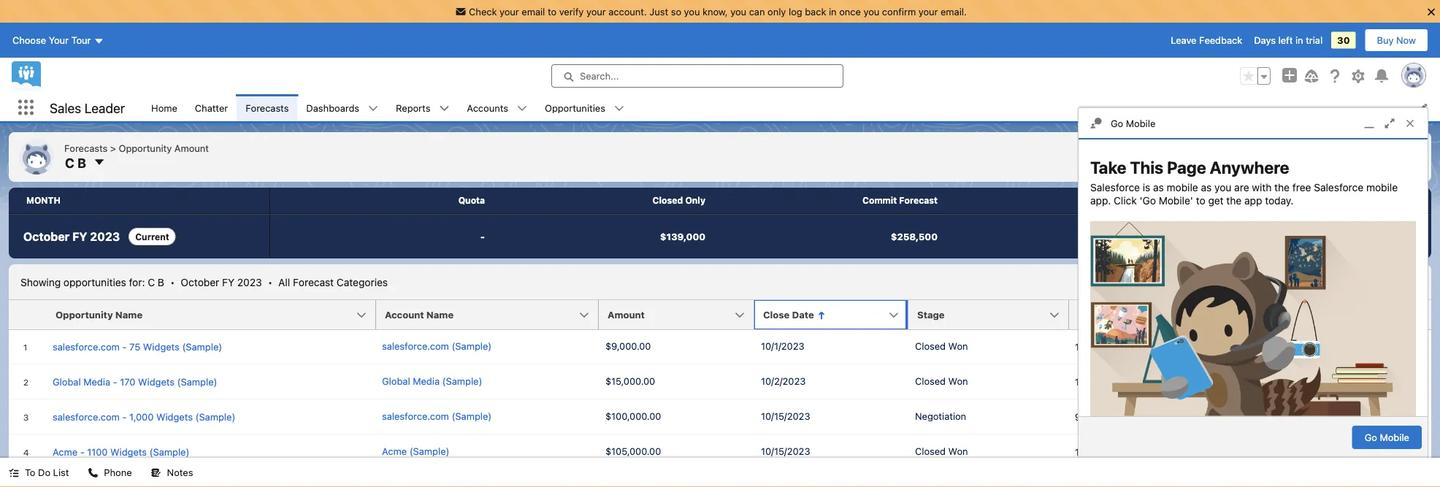 Task type: vqa. For each thing, say whether or not it's contained in the screenshot.
Probability (%) cell
yes



Task type: describe. For each thing, give the bounding box(es) containing it.
buy now button
[[1365, 29, 1429, 52]]

1 vertical spatial b
[[158, 276, 164, 288]]

only
[[768, 6, 787, 17]]

quota
[[459, 195, 485, 206]]

10/1/2023
[[761, 341, 805, 351]]

category
[[1229, 309, 1273, 320]]

opportunity name
[[56, 309, 143, 320]]

close
[[764, 309, 790, 320]]

account
[[385, 309, 424, 320]]

sales
[[50, 100, 81, 116]]

take
[[1091, 158, 1127, 177]]

c b button
[[64, 153, 110, 172]]

leader
[[85, 100, 125, 116]]

opportunity name cell
[[47, 300, 385, 330]]

closed won for 10/1/2023
[[916, 341, 969, 351]]

>
[[110, 143, 116, 154]]

today.
[[1266, 194, 1294, 206]]

showing
[[20, 276, 61, 288]]

tour
[[71, 35, 91, 46]]

check
[[469, 6, 497, 17]]

email
[[522, 6, 545, 17]]

at
[[1371, 163, 1380, 174]]

90%
[[1076, 412, 1096, 423]]

won for 10/1/2023
[[949, 341, 969, 351]]

mobile'
[[1159, 194, 1194, 206]]

accounts link
[[458, 94, 517, 121]]

text default image inside notes "button"
[[151, 468, 161, 478]]

you right once
[[864, 6, 880, 17]]

2 mobile from the left
[[1367, 181, 1399, 194]]

reports link
[[387, 94, 439, 121]]

text default image inside to do list "button"
[[9, 468, 19, 478]]

text default image inside reports 'list item'
[[439, 103, 450, 114]]

1 horizontal spatial 2023
[[237, 276, 262, 288]]

choose
[[12, 35, 46, 46]]

close date
[[764, 309, 815, 320]]

opportunities list item
[[536, 94, 633, 121]]

status containing showing opportunities for: c b
[[20, 276, 388, 288]]

reports list item
[[387, 94, 458, 121]]

app
[[1245, 194, 1263, 206]]

chatter
[[195, 102, 228, 113]]

to
[[25, 467, 35, 478]]

forecasts for forecasts > opportunity amount
[[64, 143, 108, 154]]

days
[[1255, 35, 1277, 46]]

you right so
[[684, 6, 700, 17]]

email.
[[941, 6, 967, 17]]

last
[[1257, 163, 1276, 174]]

dashboards link
[[298, 94, 368, 121]]

date
[[793, 309, 815, 320]]

list
[[53, 467, 69, 478]]

so
[[671, 6, 682, 17]]

chatter link
[[186, 94, 237, 121]]

$9,000.00
[[606, 341, 651, 351]]

11:48
[[1383, 163, 1406, 174]]

action cell
[[1397, 300, 1434, 330]]

commit for commit
[[1183, 412, 1217, 423]]

open pipeline
[[1342, 195, 1403, 206]]

won for 10/2/2023
[[949, 376, 969, 387]]

list containing home
[[143, 94, 1441, 121]]

current
[[135, 232, 169, 242]]

3 won from the top
[[949, 446, 969, 457]]

home
[[151, 102, 177, 113]]

case
[[1108, 195, 1130, 206]]

home link
[[143, 94, 186, 121]]

account name
[[385, 309, 454, 320]]

1 vertical spatial the
[[1227, 194, 1242, 206]]

get
[[1209, 194, 1224, 206]]

commit forecast
[[863, 195, 938, 206]]

forecasts link
[[237, 94, 298, 121]]

sales leader
[[50, 100, 125, 116]]

2 • from the left
[[268, 276, 273, 288]]

you left can
[[731, 6, 747, 17]]

choose your tour button
[[12, 29, 105, 52]]

october fy 2023
[[23, 230, 120, 244]]

2023 inside row
[[90, 230, 120, 244]]

10/2/2023
[[761, 376, 806, 387]]

2 salesforce from the left
[[1315, 181, 1364, 194]]

1 $258,500 button from the left
[[735, 215, 967, 259]]

c b
[[65, 155, 86, 170]]

$217,000 button
[[1200, 215, 1432, 259]]

text default image inside accounts list item
[[517, 103, 528, 114]]

for:
[[129, 276, 145, 288]]

fy inside row
[[72, 230, 87, 244]]

1 10/15/2023 from the top
[[761, 411, 811, 422]]

left
[[1279, 35, 1294, 46]]

text default image
[[368, 103, 379, 114]]

click
[[1114, 194, 1138, 206]]

go mobile dialog
[[1079, 107, 1429, 458]]

0 vertical spatial the
[[1275, 181, 1290, 194]]

to do list button
[[0, 458, 78, 487]]

to do list
[[25, 467, 69, 478]]

dashboards list item
[[298, 94, 387, 121]]

with
[[1253, 181, 1272, 194]]

updated
[[1279, 163, 1316, 174]]

forecasts > opportunity amount
[[64, 143, 209, 154]]

mobile inside go mobile link
[[1381, 432, 1410, 443]]

probability (%) cell
[[1070, 300, 1176, 330]]

amount button
[[599, 300, 755, 330]]

close date button
[[755, 300, 909, 330]]

best
[[1086, 195, 1106, 206]]

account name cell
[[376, 300, 608, 330]]

text default image inside opportunities list item
[[614, 103, 625, 114]]

notes button
[[142, 458, 202, 487]]

pipeline
[[1368, 195, 1403, 206]]

dashboards
[[306, 102, 360, 113]]

10/24/2023
[[1318, 163, 1369, 174]]

row number image
[[9, 300, 47, 330]]

leave feedback
[[1171, 35, 1243, 46]]

1 horizontal spatial c
[[148, 276, 155, 288]]

negotiation
[[916, 411, 967, 422]]

name for account name
[[427, 309, 454, 320]]

confirm
[[883, 6, 916, 17]]

1 your from the left
[[500, 6, 519, 17]]

buy
[[1378, 35, 1395, 46]]

2 as from the left
[[1202, 181, 1212, 194]]

categories
[[337, 276, 388, 288]]

amount inside button
[[608, 309, 645, 320]]

trial
[[1307, 35, 1323, 46]]

october fy 2023 row
[[9, 214, 1432, 259]]

close date cell
[[755, 300, 918, 330]]

now
[[1397, 35, 1417, 46]]

showing opportunities for: c b • october fy 2023 • all forecast categories
[[20, 276, 388, 288]]

account.
[[609, 6, 647, 17]]

(%)
[[1132, 309, 1150, 320]]



Task type: locate. For each thing, give the bounding box(es) containing it.
1 vertical spatial go
[[1365, 432, 1378, 443]]

0 vertical spatial c
[[65, 155, 74, 170]]

0 horizontal spatial to
[[548, 6, 557, 17]]

$258,500 button down commit forecast at the right top of page
[[735, 215, 967, 259]]

1 • from the left
[[170, 276, 175, 288]]

0 vertical spatial 10/15/2023
[[761, 411, 811, 422]]

$139,000 button
[[503, 215, 735, 259]]

name down for:
[[115, 309, 143, 320]]

0 vertical spatial 100%
[[1076, 342, 1101, 353]]

opportunities
[[63, 276, 126, 288]]

open
[[1342, 195, 1365, 206]]

this
[[1131, 158, 1164, 177]]

name right account
[[427, 309, 454, 320]]

0 vertical spatial commit
[[863, 195, 897, 206]]

choose your tour
[[12, 35, 91, 46]]

1 horizontal spatial the
[[1275, 181, 1290, 194]]

100% down "probability"
[[1076, 342, 1101, 353]]

app.
[[1091, 194, 1112, 206]]

owner
[[1310, 309, 1341, 320]]

2 vertical spatial won
[[949, 446, 969, 457]]

closed won down stage
[[916, 341, 969, 351]]

forecasts right chatter link
[[246, 102, 289, 113]]

won down stage button
[[949, 341, 969, 351]]

100% for 10/1/2023
[[1076, 342, 1101, 353]]

0 horizontal spatial forecasts
[[64, 143, 108, 154]]

leave
[[1171, 35, 1197, 46]]

forecast inside 'button'
[[1185, 309, 1227, 320]]

check your email to verify your account. just so you know, you can only log back in once you confirm your email.
[[469, 6, 967, 17]]

3 name from the left
[[1363, 309, 1390, 320]]

grid
[[9, 300, 1434, 487]]

0 vertical spatial go
[[1111, 118, 1124, 129]]

as up get
[[1202, 181, 1212, 194]]

0 vertical spatial go mobile
[[1111, 118, 1156, 129]]

1 horizontal spatial in
[[1296, 35, 1304, 46]]

take this page anywhere salesforce is as mobile as you are with the free salesforce mobile app. click 'go mobile' to get the app today.
[[1091, 158, 1399, 206]]

opportunities link
[[536, 94, 614, 121]]

0 horizontal spatial $258,500
[[891, 231, 938, 242]]

text default image right accounts
[[517, 103, 528, 114]]

0 vertical spatial october
[[23, 230, 70, 244]]

amount down chatter link
[[174, 143, 209, 154]]

salesforce
[[1091, 181, 1141, 194], [1315, 181, 1364, 194]]

$105,000.00
[[606, 446, 662, 457]]

1 vertical spatial to
[[1197, 194, 1206, 206]]

2023 up opportunities
[[90, 230, 120, 244]]

0 horizontal spatial as
[[1154, 181, 1165, 194]]

1 vertical spatial 100%
[[1076, 377, 1101, 388]]

1 vertical spatial fy
[[222, 276, 235, 288]]

closed won down the negotiation
[[916, 446, 969, 457]]

1 horizontal spatial go mobile
[[1365, 432, 1410, 443]]

commit for commit forecast
[[863, 195, 897, 206]]

go mobile
[[1111, 118, 1156, 129], [1365, 432, 1410, 443]]

mobile
[[1127, 118, 1156, 129], [1381, 432, 1410, 443]]

owner full name cell
[[1301, 300, 1397, 330]]

forecasts up c b
[[64, 143, 108, 154]]

name for opportunity name
[[115, 309, 143, 320]]

1 vertical spatial commit
[[1183, 412, 1217, 423]]

mobile up pipeline
[[1367, 181, 1399, 194]]

2 closed won from the top
[[916, 376, 969, 387]]

row number cell
[[9, 300, 47, 330]]

2 your from the left
[[587, 6, 606, 17]]

opportunity right >
[[119, 143, 172, 154]]

100% down 90%
[[1076, 447, 1101, 458]]

$100,000.00
[[606, 411, 662, 422]]

1 100% from the top
[[1076, 342, 1101, 353]]

3 100% from the top
[[1076, 447, 1101, 458]]

c inside "button"
[[65, 155, 74, 170]]

1 horizontal spatial your
[[587, 6, 606, 17]]

probability (%)
[[1079, 309, 1150, 320]]

owner full name button
[[1301, 300, 1397, 330]]

$258,500 down 'go
[[1124, 231, 1171, 242]]

reports
[[396, 102, 431, 113]]

1 horizontal spatial mobile
[[1381, 432, 1410, 443]]

as right 'is'
[[1154, 181, 1165, 194]]

stage cell
[[909, 300, 1079, 330]]

1 vertical spatial won
[[949, 376, 969, 387]]

1 horizontal spatial $258,500
[[1124, 231, 1171, 242]]

0 horizontal spatial go
[[1111, 118, 1124, 129]]

c
[[65, 155, 74, 170], [148, 276, 155, 288]]

mobile up mobile' at top right
[[1167, 181, 1199, 194]]

in right back
[[829, 6, 837, 17]]

0 horizontal spatial 2023
[[90, 230, 120, 244]]

2 vertical spatial closed won
[[916, 446, 969, 457]]

'go
[[1140, 194, 1157, 206]]

buy now
[[1378, 35, 1417, 46]]

fy up opportunities
[[72, 230, 87, 244]]

in
[[829, 6, 837, 17], [1296, 35, 1304, 46]]

mobile
[[1167, 181, 1199, 194], [1367, 181, 1399, 194]]

1 vertical spatial october
[[181, 276, 219, 288]]

1 name from the left
[[115, 309, 143, 320]]

1 vertical spatial closed won
[[916, 376, 969, 387]]

go mobile inside go mobile link
[[1365, 432, 1410, 443]]

-
[[481, 231, 485, 242]]

salesforce down last updated 10/24/2023 at 11:48 am
[[1315, 181, 1364, 194]]

1 vertical spatial forecasts
[[64, 143, 108, 154]]

0 vertical spatial closed won
[[916, 341, 969, 351]]

0 horizontal spatial go mobile
[[1111, 118, 1156, 129]]

2 horizontal spatial your
[[919, 6, 939, 17]]

0 vertical spatial 2023
[[90, 230, 120, 244]]

0 horizontal spatial amount
[[174, 143, 209, 154]]

forecast category
[[1185, 309, 1273, 320]]

account name button
[[376, 300, 599, 330]]

search...
[[580, 71, 619, 82]]

3 closed won from the top
[[916, 446, 969, 457]]

0 horizontal spatial the
[[1227, 194, 1242, 206]]

• left all
[[268, 276, 273, 288]]

3 your from the left
[[919, 6, 939, 17]]

2023 left all
[[237, 276, 262, 288]]

full
[[1344, 309, 1361, 320]]

0 vertical spatial amount
[[174, 143, 209, 154]]

1 won from the top
[[949, 341, 969, 351]]

b right for:
[[158, 276, 164, 288]]

0 horizontal spatial opportunity
[[56, 309, 113, 320]]

text default image left notes
[[151, 468, 161, 478]]

100% up 90%
[[1076, 377, 1101, 388]]

grid containing opportunity name
[[9, 300, 1434, 487]]

$258,500 down commit forecast at the right top of page
[[891, 231, 938, 242]]

0 horizontal spatial c
[[65, 155, 74, 170]]

$217,000
[[1359, 231, 1403, 242]]

status
[[20, 276, 388, 288]]

closed won up the negotiation
[[916, 376, 969, 387]]

accounts list item
[[458, 94, 536, 121]]

commit
[[863, 195, 897, 206], [1183, 412, 1217, 423]]

you inside take this page anywhere salesforce is as mobile as you are with the free salesforce mobile app. click 'go mobile' to get the app today.
[[1215, 181, 1232, 194]]

0 vertical spatial won
[[949, 341, 969, 351]]

opportunity name button
[[47, 300, 376, 330]]

2 10/15/2023 from the top
[[761, 446, 811, 457]]

2 won from the top
[[949, 376, 969, 387]]

$15,000.00
[[606, 376, 656, 387]]

1 vertical spatial amount
[[608, 309, 645, 320]]

1 horizontal spatial forecasts
[[246, 102, 289, 113]]

am
[[1409, 163, 1423, 174]]

1 $258,500 from the left
[[891, 231, 938, 242]]

you up get
[[1215, 181, 1232, 194]]

b
[[77, 155, 86, 170], [158, 276, 164, 288]]

text default image right reports
[[439, 103, 450, 114]]

group
[[1241, 67, 1271, 85]]

go
[[1111, 118, 1124, 129], [1365, 432, 1378, 443]]

won down the negotiation
[[949, 446, 969, 457]]

the down are
[[1227, 194, 1242, 206]]

name inside button
[[1363, 309, 1390, 320]]

october
[[23, 230, 70, 244], [181, 276, 219, 288]]

phone button
[[79, 458, 141, 487]]

1 as from the left
[[1154, 181, 1165, 194]]

1 closed won from the top
[[916, 341, 969, 351]]

to left get
[[1197, 194, 1206, 206]]

action image
[[1397, 300, 1434, 330]]

1 vertical spatial 10/15/2023
[[761, 446, 811, 457]]

leave feedback link
[[1171, 35, 1243, 46]]

the up 'today.'
[[1275, 181, 1290, 194]]

forecasts
[[246, 102, 289, 113], [64, 143, 108, 154]]

c down sales
[[65, 155, 74, 170]]

fy up opportunity name cell
[[222, 276, 235, 288]]

$258,500 for 1st "$258,500" button from the right
[[1124, 231, 1171, 242]]

0 vertical spatial mobile
[[1127, 118, 1156, 129]]

probability (%) button
[[1070, 300, 1176, 330]]

text default image left phone in the left of the page
[[88, 468, 98, 478]]

2023
[[90, 230, 120, 244], [237, 276, 262, 288]]

$258,500 button
[[735, 215, 967, 259], [967, 215, 1200, 259]]

0 horizontal spatial your
[[500, 6, 519, 17]]

do
[[38, 467, 50, 478]]

1 horizontal spatial salesforce
[[1315, 181, 1364, 194]]

closed
[[653, 195, 683, 206], [916, 341, 946, 351], [1183, 342, 1214, 353], [916, 376, 946, 387], [1183, 377, 1214, 388], [916, 446, 946, 457], [1183, 447, 1214, 458]]

your left email
[[500, 6, 519, 17]]

in right left
[[1296, 35, 1304, 46]]

1 salesforce from the left
[[1091, 181, 1141, 194]]

0 horizontal spatial fy
[[72, 230, 87, 244]]

accounts
[[467, 102, 509, 113]]

text default image inside phone 'button'
[[88, 468, 98, 478]]

30
[[1338, 35, 1351, 46]]

text default image inside the amount button
[[648, 311, 657, 320]]

closed only
[[653, 195, 706, 206]]

won up the negotiation
[[949, 376, 969, 387]]

1 horizontal spatial as
[[1202, 181, 1212, 194]]

text default image up the $9,000.00
[[648, 311, 657, 320]]

1 vertical spatial mobile
[[1381, 432, 1410, 443]]

back
[[805, 6, 827, 17]]

text default image down search...
[[614, 103, 625, 114]]

0 vertical spatial b
[[77, 155, 86, 170]]

forecasts inside list
[[246, 102, 289, 113]]

1 horizontal spatial october
[[181, 276, 219, 288]]

1 vertical spatial 2023
[[237, 276, 262, 288]]

1 horizontal spatial fy
[[222, 276, 235, 288]]

closed won for 10/2/2023
[[916, 376, 969, 387]]

1 horizontal spatial name
[[427, 309, 454, 320]]

1 horizontal spatial •
[[268, 276, 273, 288]]

october down month
[[23, 230, 70, 244]]

0 horizontal spatial mobile
[[1167, 181, 1199, 194]]

text default image left to
[[9, 468, 19, 478]]

1 horizontal spatial mobile
[[1367, 181, 1399, 194]]

amount up the $9,000.00
[[608, 309, 645, 320]]

free
[[1293, 181, 1312, 194]]

forecast category cell
[[1176, 300, 1301, 330]]

1 vertical spatial go mobile
[[1365, 432, 1410, 443]]

• right for:
[[170, 276, 175, 288]]

october inside row
[[23, 230, 70, 244]]

b inside "button"
[[77, 155, 86, 170]]

your right verify
[[587, 6, 606, 17]]

to inside take this page anywhere salesforce is as mobile as you are with the free salesforce mobile app. click 'go mobile' to get the app today.
[[1197, 194, 1206, 206]]

opportunities
[[545, 102, 606, 113]]

page
[[1168, 158, 1207, 177]]

name right full
[[1363, 309, 1390, 320]]

$258,500 button down best
[[967, 215, 1200, 259]]

1 horizontal spatial amount
[[608, 309, 645, 320]]

$258,500 for 2nd "$258,500" button from the right
[[891, 231, 938, 242]]

1 horizontal spatial to
[[1197, 194, 1206, 206]]

the
[[1275, 181, 1290, 194], [1227, 194, 1242, 206]]

opportunity inside button
[[56, 309, 113, 320]]

0 horizontal spatial •
[[170, 276, 175, 288]]

1 horizontal spatial go
[[1365, 432, 1378, 443]]

b down sales leader
[[77, 155, 86, 170]]

can
[[749, 6, 765, 17]]

0 horizontal spatial commit
[[863, 195, 897, 206]]

0 vertical spatial forecasts
[[246, 102, 289, 113]]

0 vertical spatial opportunity
[[119, 143, 172, 154]]

2 horizontal spatial name
[[1363, 309, 1390, 320]]

0 horizontal spatial october
[[23, 230, 70, 244]]

salesforce up case
[[1091, 181, 1141, 194]]

opportunity down opportunities
[[56, 309, 113, 320]]

forecasts for forecasts
[[246, 102, 289, 113]]

c right for:
[[148, 276, 155, 288]]

text default image
[[439, 103, 450, 114], [517, 103, 528, 114], [614, 103, 625, 114], [648, 311, 657, 320], [817, 311, 826, 320], [9, 468, 19, 478], [88, 468, 98, 478], [151, 468, 161, 478]]

1 horizontal spatial commit
[[1183, 412, 1217, 423]]

2 name from the left
[[427, 309, 454, 320]]

month
[[26, 195, 61, 206]]

100% for 10/2/2023
[[1076, 377, 1101, 388]]

$139,000
[[660, 231, 706, 242]]

1 horizontal spatial opportunity
[[119, 143, 172, 154]]

text default image inside close date button
[[817, 311, 826, 320]]

0 horizontal spatial b
[[77, 155, 86, 170]]

1 vertical spatial in
[[1296, 35, 1304, 46]]

forecast
[[900, 195, 938, 206], [1132, 195, 1171, 206], [293, 276, 334, 288], [1185, 309, 1227, 320]]

1 vertical spatial c
[[148, 276, 155, 288]]

2 vertical spatial 100%
[[1076, 447, 1101, 458]]

1 horizontal spatial b
[[158, 276, 164, 288]]

0 vertical spatial to
[[548, 6, 557, 17]]

0 horizontal spatial mobile
[[1127, 118, 1156, 129]]

once
[[840, 6, 861, 17]]

amount cell
[[599, 300, 764, 330]]

0 horizontal spatial salesforce
[[1091, 181, 1141, 194]]

opportunity
[[119, 143, 172, 154], [56, 309, 113, 320]]

1 mobile from the left
[[1167, 181, 1199, 194]]

all
[[279, 276, 290, 288]]

0 horizontal spatial in
[[829, 6, 837, 17]]

2 $258,500 from the left
[[1124, 231, 1171, 242]]

0 horizontal spatial name
[[115, 309, 143, 320]]

1 vertical spatial opportunity
[[56, 309, 113, 320]]

2 $258,500 button from the left
[[967, 215, 1200, 259]]

text default image right date at right
[[817, 311, 826, 320]]

your
[[49, 35, 69, 46]]

to right email
[[548, 6, 557, 17]]

your left email.
[[919, 6, 939, 17]]

forecast category button
[[1176, 300, 1301, 330]]

anywhere
[[1211, 158, 1290, 177]]

$258,500
[[891, 231, 938, 242], [1124, 231, 1171, 242]]

october up the opportunity name button
[[181, 276, 219, 288]]

0 vertical spatial fy
[[72, 230, 87, 244]]

2 100% from the top
[[1076, 377, 1101, 388]]

0 vertical spatial in
[[829, 6, 837, 17]]

list
[[143, 94, 1441, 121]]



